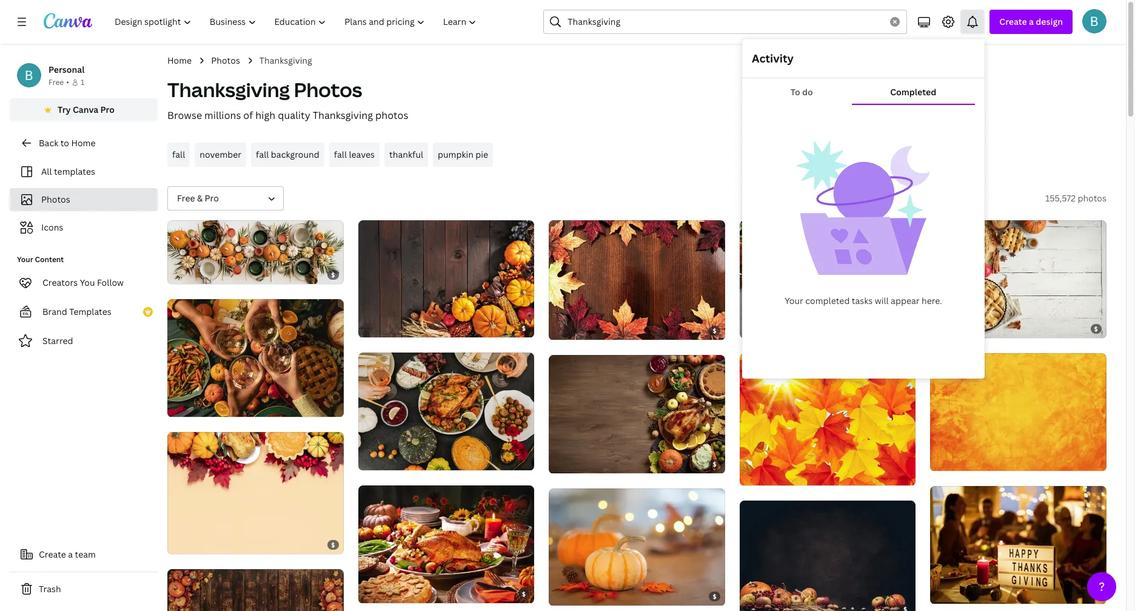 Task type: locate. For each thing, give the bounding box(es) containing it.
create for create a team
[[39, 549, 66, 560]]

1 vertical spatial create
[[39, 549, 66, 560]]

$ for happy thanksgiving people! image
[[1095, 590, 1099, 599]]

home
[[167, 55, 192, 66], [71, 137, 96, 149]]

a inside create a design dropdown button
[[1030, 16, 1035, 27]]

to
[[60, 137, 69, 149]]

home right the 'to'
[[71, 137, 96, 149]]

2 fall from the left
[[256, 149, 269, 160]]

of
[[244, 109, 253, 122]]

create left team
[[39, 549, 66, 560]]

$ for thanksgiving turkey dinner image
[[522, 590, 526, 598]]

personal
[[49, 64, 85, 75]]

back
[[39, 137, 58, 149]]

1 horizontal spatial a
[[1030, 16, 1035, 27]]

pro inside try canva pro button
[[100, 104, 115, 115]]

follow
[[97, 277, 124, 288]]

2 vertical spatial photos
[[41, 194, 70, 205]]

your left content at left
[[17, 254, 33, 265]]

&
[[197, 192, 203, 204]]

2 horizontal spatial photos
[[294, 76, 363, 103]]

1 horizontal spatial home
[[167, 55, 192, 66]]

to do button
[[752, 81, 852, 104]]

icons
[[41, 221, 63, 233]]

pro
[[100, 104, 115, 115], [205, 192, 219, 204]]

thanksgiving up millions at the top left of the page
[[167, 76, 290, 103]]

$ for traditional holiday background, thanksgiving image
[[713, 327, 717, 335]]

0 vertical spatial create
[[1000, 16, 1028, 27]]

$ for thanksgiving image
[[522, 324, 526, 333]]

photos up thankful
[[376, 109, 409, 122]]

team
[[75, 549, 96, 560]]

free & pro button
[[167, 186, 284, 211]]

0 horizontal spatial pro
[[100, 104, 115, 115]]

thanksgiving background. autumn harvest image
[[740, 501, 917, 611], [167, 569, 344, 611]]

pro right "&"
[[205, 192, 219, 204]]

0 horizontal spatial fall
[[172, 149, 185, 160]]

fall background
[[256, 149, 320, 160]]

to
[[791, 86, 801, 98]]

Search search field
[[568, 10, 884, 33]]

create left design
[[1000, 16, 1028, 27]]

1 horizontal spatial create
[[1000, 16, 1028, 27]]

fall for fall leaves
[[334, 149, 347, 160]]

0 vertical spatial photos
[[211, 55, 240, 66]]

a left design
[[1030, 16, 1035, 27]]

0 vertical spatial pro
[[100, 104, 115, 115]]

canva
[[73, 104, 98, 115]]

1 vertical spatial photos
[[294, 76, 363, 103]]

None search field
[[544, 10, 908, 34]]

$ for thanksgiving themed backgrounds image
[[713, 593, 717, 601]]

0 horizontal spatial photos
[[376, 109, 409, 122]]

completed
[[891, 86, 937, 98]]

completed button
[[852, 81, 976, 104]]

create inside button
[[39, 549, 66, 560]]

create a design button
[[991, 10, 1073, 34]]

fall for fall background
[[256, 149, 269, 160]]

1 horizontal spatial free
[[177, 192, 195, 204]]

1 horizontal spatial pro
[[205, 192, 219, 204]]

1 horizontal spatial photos
[[1079, 192, 1107, 204]]

1 vertical spatial your
[[785, 295, 804, 306]]

do
[[803, 86, 814, 98]]

155,572 photos
[[1046, 192, 1107, 204]]

back to home
[[39, 137, 96, 149]]

top level navigation element
[[107, 10, 488, 34]]

photos up quality on the left
[[294, 76, 363, 103]]

icons link
[[17, 216, 150, 239]]

fall
[[172, 149, 185, 160], [256, 149, 269, 160], [334, 149, 347, 160]]

fall for fall
[[172, 149, 185, 160]]

thanksgiving up thanksgiving photos browse millions of high quality thanksgiving photos
[[260, 55, 312, 66]]

photos inside thanksgiving photos browse millions of high quality thanksgiving photos
[[376, 109, 409, 122]]

create a team
[[39, 549, 96, 560]]

a left team
[[68, 549, 73, 560]]

0 vertical spatial a
[[1030, 16, 1035, 27]]

$ for thanksgiving dinner background image
[[713, 460, 717, 468]]

1 horizontal spatial your
[[785, 295, 804, 306]]

pro right canva
[[100, 104, 115, 115]]

thankful
[[390, 149, 424, 160]]

content
[[35, 254, 64, 265]]

pro inside free & pro dropdown button
[[205, 192, 219, 204]]

1 vertical spatial thanksgiving
[[167, 76, 290, 103]]

trash
[[39, 583, 61, 595]]

create
[[1000, 16, 1028, 27], [39, 549, 66, 560]]

1 vertical spatial a
[[68, 549, 73, 560]]

thanksgiving up fall leaves
[[313, 109, 373, 122]]

fall left "leaves"
[[334, 149, 347, 160]]

0 vertical spatial thanksgiving
[[260, 55, 312, 66]]

0 horizontal spatial a
[[68, 549, 73, 560]]

1 vertical spatial home
[[71, 137, 96, 149]]

free inside free & pro dropdown button
[[177, 192, 195, 204]]

photos right 155,572
[[1079, 192, 1107, 204]]

will
[[875, 295, 889, 306]]

thanksgiving photos browse millions of high quality thanksgiving photos
[[167, 76, 409, 122]]

free left • at left
[[49, 77, 64, 87]]

2 horizontal spatial fall
[[334, 149, 347, 160]]

pumpkin pie link
[[433, 143, 493, 167]]

pumpkin pie
[[438, 149, 489, 160]]

3 fall from the left
[[334, 149, 347, 160]]

thanksgiving dinner wine image
[[167, 299, 344, 417]]

0 vertical spatial your
[[17, 254, 33, 265]]

155,572
[[1046, 192, 1077, 204]]

fall leaves
[[334, 149, 375, 160]]

brand templates
[[42, 306, 112, 317]]

pie
[[476, 149, 489, 160]]

1 vertical spatial free
[[177, 192, 195, 204]]

free
[[49, 77, 64, 87], [177, 192, 195, 204]]

1 horizontal spatial photos
[[211, 55, 240, 66]]

all templates
[[41, 166, 95, 177]]

0 horizontal spatial photos
[[41, 194, 70, 205]]

your left completed
[[785, 295, 804, 306]]

1 fall from the left
[[172, 149, 185, 160]]

your
[[17, 254, 33, 265], [785, 295, 804, 306]]

free left "&"
[[177, 192, 195, 204]]

0 vertical spatial photos
[[376, 109, 409, 122]]

creators you follow
[[42, 277, 124, 288]]

fall down browse
[[172, 149, 185, 160]]

fall left background at the left of the page
[[256, 149, 269, 160]]

starred
[[42, 335, 73, 347]]

$ for the thanksgiving pumpkin and apple various pies image at right
[[1095, 325, 1099, 333]]

1 vertical spatial photos
[[1079, 192, 1107, 204]]

photos right home link
[[211, 55, 240, 66]]

thanksgiving
[[260, 55, 312, 66], [167, 76, 290, 103], [313, 109, 373, 122]]

1 horizontal spatial fall
[[256, 149, 269, 160]]

home left the photos link
[[167, 55, 192, 66]]

a inside create a team button
[[68, 549, 73, 560]]

completed
[[806, 295, 850, 306]]

november
[[200, 149, 242, 160]]

try canva pro button
[[10, 98, 158, 121]]

0 horizontal spatial free
[[49, 77, 64, 87]]

create inside dropdown button
[[1000, 16, 1028, 27]]

thankful link
[[385, 143, 428, 167]]

millions
[[205, 109, 241, 122]]

1
[[81, 77, 85, 87]]

thanksgiving pumpkin and apple various pies image
[[931, 220, 1107, 338]]

photos
[[376, 109, 409, 122], [1079, 192, 1107, 204]]

1 vertical spatial pro
[[205, 192, 219, 204]]

photos up icons
[[41, 194, 70, 205]]

a
[[1030, 16, 1035, 27], [68, 549, 73, 560]]

happy thanksgiving people! image
[[931, 486, 1107, 604]]

$
[[331, 270, 336, 279], [522, 324, 526, 333], [1095, 325, 1099, 333], [713, 327, 717, 335], [713, 460, 717, 468], [331, 541, 336, 549], [522, 590, 526, 598], [1095, 590, 1099, 599], [713, 593, 717, 601]]

photos
[[211, 55, 240, 66], [294, 76, 363, 103], [41, 194, 70, 205]]

brad klo image
[[1083, 9, 1107, 33]]

browse
[[167, 109, 202, 122]]

1 horizontal spatial thanksgiving background. autumn harvest image
[[740, 501, 917, 611]]

traditional holiday background, thanksgiving image
[[549, 220, 726, 340]]

0 horizontal spatial your
[[17, 254, 33, 265]]

trash link
[[10, 577, 158, 601]]

brand
[[42, 306, 67, 317]]

starred link
[[10, 329, 158, 353]]

0 vertical spatial free
[[49, 77, 64, 87]]

fall link
[[167, 143, 190, 167]]

free & pro
[[177, 192, 219, 204]]

creators you follow link
[[10, 271, 158, 295]]

0 horizontal spatial create
[[39, 549, 66, 560]]



Task type: vqa. For each thing, say whether or not it's contained in the screenshot.
Your to the bottom
yes



Task type: describe. For each thing, give the bounding box(es) containing it.
try
[[58, 104, 71, 115]]

here.
[[922, 295, 943, 306]]

templates
[[54, 166, 95, 177]]

a for team
[[68, 549, 73, 560]]

all templates link
[[17, 160, 150, 183]]

•
[[66, 77, 69, 87]]

create a team button
[[10, 543, 158, 567]]

a picture of a folder opening up to show a planet, moon and stars. image
[[797, 141, 931, 275]]

your content
[[17, 254, 64, 265]]

your for your content
[[17, 254, 33, 265]]

to do
[[791, 86, 814, 98]]

photos link
[[211, 54, 240, 67]]

fall table setting for thanksgiving day celebration image
[[167, 220, 344, 284]]

thanksgiving day fall background image
[[167, 432, 344, 554]]

fall leaves link
[[329, 143, 380, 167]]

you
[[80, 277, 95, 288]]

fall background link
[[251, 143, 324, 167]]

back to home link
[[10, 131, 158, 155]]

thanksgiving themed backgrounds image
[[549, 488, 726, 606]]

all
[[41, 166, 52, 177]]

yellow and orange grunge texture cement or concrete wall banner, image
[[931, 353, 1107, 471]]

your for your completed tasks will appear here.
[[785, 295, 804, 306]]

tasks
[[852, 295, 873, 306]]

thanksgiving dinner background image
[[549, 355, 726, 473]]

cooked food on the table image
[[358, 353, 535, 470]]

high
[[256, 109, 276, 122]]

try canva pro
[[58, 104, 115, 115]]

november link
[[195, 143, 246, 167]]

pro for try canva pro
[[100, 104, 115, 115]]

0 horizontal spatial home
[[71, 137, 96, 149]]

thanksgiving turkey dinner image
[[358, 486, 535, 603]]

create for create a design
[[1000, 16, 1028, 27]]

pro for free & pro
[[205, 192, 219, 204]]

free for free •
[[49, 77, 64, 87]]

pumpkin
[[438, 149, 474, 160]]

autumn background with pumpkins and fairy lights image
[[740, 220, 917, 338]]

quality
[[278, 109, 311, 122]]

background
[[271, 149, 320, 160]]

create a design
[[1000, 16, 1064, 27]]

home link
[[167, 54, 192, 67]]

thanksgiving for thanksgiving photos browse millions of high quality thanksgiving photos
[[167, 76, 290, 103]]

2 vertical spatial thanksgiving
[[313, 109, 373, 122]]

a for design
[[1030, 16, 1035, 27]]

appear
[[892, 295, 920, 306]]

$ for thanksgiving day fall background image
[[331, 541, 336, 549]]

your completed tasks will appear here.
[[785, 295, 943, 306]]

brand templates link
[[10, 300, 158, 324]]

thanksgiving image
[[358, 220, 535, 338]]

activity
[[752, 51, 794, 66]]

0 horizontal spatial thanksgiving background. autumn harvest image
[[167, 569, 344, 611]]

templates
[[69, 306, 112, 317]]

$ for fall table setting for thanksgiving day celebration image
[[331, 270, 336, 279]]

creators
[[42, 277, 78, 288]]

leaves
[[349, 149, 375, 160]]

free •
[[49, 77, 69, 87]]

thanksgiving for thanksgiving
[[260, 55, 312, 66]]

photos inside thanksgiving photos browse millions of high quality thanksgiving photos
[[294, 76, 363, 103]]

free for free & pro
[[177, 192, 195, 204]]

0 vertical spatial home
[[167, 55, 192, 66]]

design
[[1037, 16, 1064, 27]]



